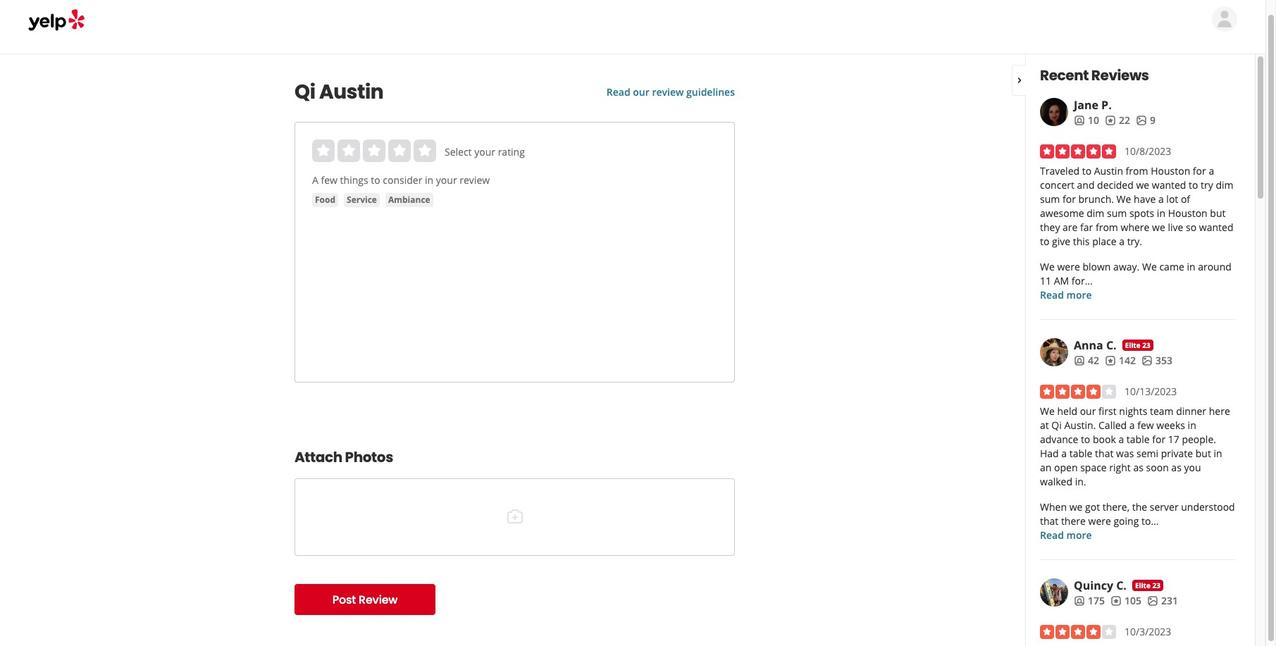 Task type: locate. For each thing, give the bounding box(es) containing it.
from down the 10/8/2023
[[1126, 164, 1148, 178]]

review
[[652, 85, 684, 99], [460, 173, 490, 187]]

1 vertical spatial sum
[[1107, 206, 1127, 220]]

but down people.
[[1196, 447, 1211, 460]]

1 horizontal spatial that
[[1095, 447, 1114, 460]]

23
[[1142, 340, 1150, 350], [1152, 581, 1161, 591]]

we
[[1136, 178, 1149, 192], [1152, 221, 1165, 234], [1069, 500, 1083, 514]]

for
[[1193, 164, 1206, 178], [1063, 192, 1076, 206], [1152, 433, 1166, 446]]

2 4 star rating image from the top
[[1040, 625, 1116, 639]]

1 vertical spatial from
[[1096, 221, 1118, 234]]

1 horizontal spatial review
[[652, 85, 684, 99]]

0 horizontal spatial our
[[633, 85, 650, 99]]

of
[[1181, 192, 1190, 206]]

few right a
[[321, 173, 338, 187]]

1 horizontal spatial wanted
[[1199, 221, 1234, 234]]

0 vertical spatial austin
[[319, 78, 384, 106]]

1 vertical spatial were
[[1088, 514, 1111, 528]]

0 vertical spatial read more button
[[1040, 288, 1092, 302]]

0 vertical spatial but
[[1210, 206, 1226, 220]]

0 vertical spatial were
[[1057, 260, 1080, 273]]

2 horizontal spatial for
[[1193, 164, 1206, 178]]

1 horizontal spatial from
[[1126, 164, 1148, 178]]

read more button down am
[[1040, 288, 1092, 302]]

16 review v2 image
[[1105, 115, 1116, 126], [1111, 595, 1122, 607]]

were up am
[[1057, 260, 1080, 273]]

people.
[[1182, 433, 1216, 446]]

concert
[[1040, 178, 1075, 192]]

in inside traveled to austin from houston for a concert and decided we wanted to try dim sum for brunch. we have a lot of awesome dim sum spots in houston but they are far from where we live so wanted to give this place a try.
[[1157, 206, 1166, 220]]

read more button for there
[[1040, 529, 1092, 543]]

0 vertical spatial 16 friends v2 image
[[1074, 115, 1085, 126]]

0 horizontal spatial that
[[1040, 514, 1059, 528]]

42
[[1088, 354, 1099, 367]]

read more button down 'there'
[[1040, 529, 1092, 543]]

16 photos v2 image left 353
[[1142, 355, 1153, 366]]

decided
[[1097, 178, 1134, 192]]

photos element for anna c.
[[1142, 354, 1173, 368]]

photos element containing 353
[[1142, 354, 1173, 368]]

in right came at the right top of page
[[1187, 260, 1196, 273]]

elite 23 link up 142
[[1122, 340, 1153, 351]]

0 vertical spatial elite 23 link
[[1122, 340, 1153, 351]]

0 horizontal spatial sum
[[1040, 192, 1060, 206]]

4 star rating image up "held"
[[1040, 385, 1116, 399]]

2 16 friends v2 image from the top
[[1074, 595, 1085, 607]]

reviews element
[[1105, 113, 1130, 128], [1105, 354, 1136, 368], [1111, 594, 1142, 608]]

0 vertical spatial friends element
[[1074, 113, 1099, 128]]

16 photos v2 image for anna c.
[[1142, 355, 1153, 366]]

select your rating
[[445, 145, 525, 159]]

photo of quincy c. image
[[1040, 579, 1068, 607]]

for up try
[[1193, 164, 1206, 178]]

when
[[1040, 500, 1067, 514]]

our left guidelines
[[633, 85, 650, 99]]

None radio
[[363, 140, 385, 162], [388, 140, 411, 162], [363, 140, 385, 162], [388, 140, 411, 162]]

our up austin.
[[1080, 404, 1096, 418]]

1 horizontal spatial as
[[1171, 461, 1182, 474]]

semi
[[1137, 447, 1159, 460]]

3 friends element from the top
[[1074, 594, 1105, 608]]

but down try
[[1210, 206, 1226, 220]]

austin
[[319, 78, 384, 106], [1094, 164, 1123, 178]]

0 vertical spatial elite
[[1125, 340, 1141, 350]]

am
[[1054, 274, 1069, 288]]

1 4 star rating image from the top
[[1040, 385, 1116, 399]]

to down austin.
[[1081, 433, 1090, 446]]

elite 23 for anna c.
[[1125, 340, 1150, 350]]

0 vertical spatial your
[[474, 145, 495, 159]]

for left 17
[[1152, 433, 1166, 446]]

1 vertical spatial elite
[[1135, 581, 1151, 591]]

10/3/2023
[[1125, 625, 1171, 638]]

quincy c.
[[1074, 578, 1127, 593]]

2 as from the left
[[1171, 461, 1182, 474]]

post
[[332, 592, 356, 608]]

open
[[1054, 461, 1078, 474]]

0 horizontal spatial few
[[321, 173, 338, 187]]

1 vertical spatial qi
[[1052, 419, 1062, 432]]

elite up 142
[[1125, 340, 1141, 350]]

we down decided
[[1117, 192, 1131, 206]]

1 vertical spatial table
[[1070, 447, 1093, 460]]

are
[[1063, 221, 1078, 234]]

to inside we held our first nights team dinner here at qi austin. called a few weeks in advance to book a table for 17 people. had a table that was semi private but in an open space right as soon as you walked in.
[[1081, 433, 1090, 446]]

0 vertical spatial more
[[1067, 288, 1092, 302]]

22
[[1119, 113, 1130, 127]]

4 star rating image for quincy c.
[[1040, 625, 1116, 639]]

1 vertical spatial photos element
[[1142, 354, 1173, 368]]

for up awesome at right
[[1063, 192, 1076, 206]]

lot
[[1166, 192, 1178, 206]]

but inside we held our first nights team dinner here at qi austin. called a few weeks in advance to book a table for 17 people. had a table that was semi private but in an open space right as soon as you walked in.
[[1196, 447, 1211, 460]]

2 vertical spatial reviews element
[[1111, 594, 1142, 608]]

wanted up the "lot"
[[1152, 178, 1186, 192]]

0 horizontal spatial wanted
[[1152, 178, 1186, 192]]

photos element
[[1136, 113, 1156, 128], [1142, 354, 1173, 368], [1147, 594, 1178, 608]]

were inside the when we got there, the server understood that there were going to…
[[1088, 514, 1111, 528]]

photos element right 105
[[1147, 594, 1178, 608]]

to
[[1082, 164, 1092, 178], [371, 173, 380, 187], [1189, 178, 1198, 192], [1040, 235, 1050, 248], [1081, 433, 1090, 446]]

table
[[1127, 433, 1150, 446], [1070, 447, 1093, 460]]

far
[[1080, 221, 1093, 234]]

attach photos image
[[506, 508, 523, 525]]

wanted
[[1152, 178, 1186, 192], [1199, 221, 1234, 234]]

friends element containing 42
[[1074, 354, 1099, 368]]

1 horizontal spatial dim
[[1216, 178, 1234, 192]]

16 review v2 image left 22
[[1105, 115, 1116, 126]]

as down semi
[[1133, 461, 1144, 474]]

16 friends v2 image left "10"
[[1074, 115, 1085, 126]]

an
[[1040, 461, 1052, 474]]

0 horizontal spatial qi
[[295, 78, 315, 106]]

recent reviews
[[1040, 66, 1149, 85]]

1 vertical spatial 16 photos v2 image
[[1142, 355, 1153, 366]]

reviews element containing 142
[[1105, 354, 1136, 368]]

0 vertical spatial 23
[[1142, 340, 1150, 350]]

this
[[1073, 235, 1090, 248]]

16 friends v2 image left 175
[[1074, 595, 1085, 607]]

0 horizontal spatial dim
[[1087, 206, 1104, 220]]

2 vertical spatial 16 photos v2 image
[[1147, 595, 1158, 607]]

we
[[1117, 192, 1131, 206], [1040, 260, 1055, 273], [1142, 260, 1157, 273], [1040, 404, 1055, 418]]

1 horizontal spatial austin
[[1094, 164, 1123, 178]]

friends element containing 175
[[1074, 594, 1105, 608]]

16 review v2 image for 105
[[1111, 595, 1122, 607]]

c.
[[1106, 338, 1117, 353], [1116, 578, 1127, 593]]

for inside we held our first nights team dinner here at qi austin. called a few weeks in advance to book a table for 17 people. had a table that was semi private but in an open space right as soon as you walked in.
[[1152, 433, 1166, 446]]

1 vertical spatial your
[[436, 173, 457, 187]]

review left guidelines
[[652, 85, 684, 99]]

1 read more button from the top
[[1040, 288, 1092, 302]]

rating
[[498, 145, 525, 159]]

reviews element right 175
[[1111, 594, 1142, 608]]

1 vertical spatial our
[[1080, 404, 1096, 418]]

brunch.
[[1078, 192, 1114, 206]]

1 vertical spatial reviews element
[[1105, 354, 1136, 368]]

1 horizontal spatial were
[[1088, 514, 1111, 528]]

few
[[321, 173, 338, 187], [1138, 419, 1154, 432]]

1 vertical spatial more
[[1067, 529, 1092, 542]]

1 horizontal spatial our
[[1080, 404, 1096, 418]]

4 star rating image
[[1040, 385, 1116, 399], [1040, 625, 1116, 639]]

around
[[1198, 260, 1232, 273]]

1 vertical spatial we
[[1152, 221, 1165, 234]]

in right the spots
[[1157, 206, 1166, 220]]

1 horizontal spatial for
[[1152, 433, 1166, 446]]

read for traveled
[[1040, 288, 1064, 302]]

1 vertical spatial 16 friends v2 image
[[1074, 595, 1085, 607]]

2 read more from the top
[[1040, 529, 1092, 542]]

0 horizontal spatial austin
[[319, 78, 384, 106]]

friends element for quincy c.
[[1074, 594, 1105, 608]]

reviews
[[1091, 66, 1149, 85]]

16 friends v2 image for 10
[[1074, 115, 1085, 126]]

as down private
[[1171, 461, 1182, 474]]

elite 23 link
[[1122, 340, 1153, 351], [1132, 580, 1163, 591]]

table up space in the right of the page
[[1070, 447, 1093, 460]]

4 star rating image down 175
[[1040, 625, 1116, 639]]

1 16 friends v2 image from the top
[[1074, 115, 1085, 126]]

more down 'there'
[[1067, 529, 1092, 542]]

1 vertical spatial 16 review v2 image
[[1111, 595, 1122, 607]]

1 vertical spatial but
[[1196, 447, 1211, 460]]

read more down 'there'
[[1040, 529, 1092, 542]]

houston down of
[[1168, 206, 1208, 220]]

were down got
[[1088, 514, 1111, 528]]

to up and
[[1082, 164, 1092, 178]]

elite
[[1125, 340, 1141, 350], [1135, 581, 1151, 591]]

1 more from the top
[[1067, 288, 1092, 302]]

2 vertical spatial we
[[1069, 500, 1083, 514]]

16 review v2 image left 105
[[1111, 595, 1122, 607]]

1 vertical spatial elite 23 link
[[1132, 580, 1163, 591]]

that down the 'when'
[[1040, 514, 1059, 528]]

0 vertical spatial wanted
[[1152, 178, 1186, 192]]

houston up the "lot"
[[1151, 164, 1190, 178]]

23 up 10/3/2023 at bottom right
[[1152, 581, 1161, 591]]

16 photos v2 image left the 9
[[1136, 115, 1147, 126]]

we up 'there'
[[1069, 500, 1083, 514]]

2 read more button from the top
[[1040, 529, 1092, 543]]

sum up where
[[1107, 206, 1127, 220]]

p.
[[1101, 97, 1112, 113]]

for…
[[1072, 274, 1093, 288]]

1 as from the left
[[1133, 461, 1144, 474]]

photos element right 142
[[1142, 354, 1173, 368]]

dim down brunch.
[[1087, 206, 1104, 220]]

142
[[1119, 354, 1136, 367]]

called
[[1099, 419, 1127, 432]]

austin inside traveled to austin from houston for a concert and decided we wanted to try dim sum for brunch. we have a lot of awesome dim sum spots in houston but they are far from where we live so wanted to give this place a try.
[[1094, 164, 1123, 178]]

we inside the when we got there, the server understood that there were going to…
[[1069, 500, 1083, 514]]

elite 23 up 105
[[1135, 581, 1161, 591]]

10
[[1088, 113, 1099, 127]]

photos element containing 9
[[1136, 113, 1156, 128]]

16 review v2 image for 22
[[1105, 115, 1116, 126]]

1 read more from the top
[[1040, 288, 1092, 302]]

1 friends element from the top
[[1074, 113, 1099, 128]]

0 horizontal spatial were
[[1057, 260, 1080, 273]]

1 vertical spatial that
[[1040, 514, 1059, 528]]

0 vertical spatial houston
[[1151, 164, 1190, 178]]

2 vertical spatial read
[[1040, 529, 1064, 542]]

from
[[1126, 164, 1148, 178], [1096, 221, 1118, 234]]

were
[[1057, 260, 1080, 273], [1088, 514, 1111, 528]]

try
[[1201, 178, 1213, 192]]

ambiance
[[388, 194, 430, 206]]

photos element containing 231
[[1147, 594, 1178, 608]]

we left live
[[1152, 221, 1165, 234]]

0 vertical spatial read more
[[1040, 288, 1092, 302]]

0 vertical spatial read
[[607, 85, 630, 99]]

105
[[1125, 594, 1142, 607]]

a
[[1209, 164, 1214, 178], [1158, 192, 1164, 206], [1119, 235, 1125, 248], [1129, 419, 1135, 432], [1119, 433, 1124, 446], [1061, 447, 1067, 460]]

few down the nights
[[1138, 419, 1154, 432]]

jeremy m. image
[[1212, 6, 1237, 32]]

c. up 105
[[1116, 578, 1127, 593]]

we up at
[[1040, 404, 1055, 418]]

0 horizontal spatial 23
[[1142, 340, 1150, 350]]

in down people.
[[1214, 447, 1222, 460]]

in inside we were blown away. we came in around 11 am for…
[[1187, 260, 1196, 273]]

held
[[1057, 404, 1077, 418]]

read more down am
[[1040, 288, 1092, 302]]

16 friends v2 image
[[1074, 355, 1085, 366]]

1 horizontal spatial table
[[1127, 433, 1150, 446]]

photos element right 22
[[1136, 113, 1156, 128]]

16 friends v2 image
[[1074, 115, 1085, 126], [1074, 595, 1085, 607]]

1 horizontal spatial qi
[[1052, 419, 1062, 432]]

soon
[[1146, 461, 1169, 474]]

None radio
[[312, 140, 335, 162], [338, 140, 360, 162], [414, 140, 436, 162], [312, 140, 335, 162], [338, 140, 360, 162], [414, 140, 436, 162]]

that
[[1095, 447, 1114, 460], [1040, 514, 1059, 528]]

1 vertical spatial for
[[1063, 192, 1076, 206]]

elite 23 link up 105
[[1132, 580, 1163, 591]]

austin up rating element
[[319, 78, 384, 106]]

read
[[607, 85, 630, 99], [1040, 288, 1064, 302], [1040, 529, 1064, 542]]

austin.
[[1064, 419, 1096, 432]]

to down they
[[1040, 235, 1050, 248]]

reviews element containing 105
[[1111, 594, 1142, 608]]

0 vertical spatial qi
[[295, 78, 315, 106]]

wanted right so
[[1199, 221, 1234, 234]]

0 vertical spatial photos element
[[1136, 113, 1156, 128]]

blown
[[1083, 260, 1111, 273]]

2 friends element from the top
[[1074, 354, 1099, 368]]

photos element for quincy c.
[[1147, 594, 1178, 608]]

to right things
[[371, 173, 380, 187]]

0 vertical spatial c.
[[1106, 338, 1117, 353]]

table up semi
[[1127, 433, 1150, 446]]

there,
[[1103, 500, 1130, 514]]

0 vertical spatial 4 star rating image
[[1040, 385, 1116, 399]]

had
[[1040, 447, 1059, 460]]

friends element down the anna
[[1074, 354, 1099, 368]]

from up the place
[[1096, 221, 1118, 234]]

we inside traveled to austin from houston for a concert and decided we wanted to try dim sum for brunch. we have a lot of awesome dim sum spots in houston but they are far from where we live so wanted to give this place a try.
[[1117, 192, 1131, 206]]

0 vertical spatial elite 23
[[1125, 340, 1150, 350]]

0 vertical spatial sum
[[1040, 192, 1060, 206]]

your down select
[[436, 173, 457, 187]]

2 vertical spatial photos element
[[1147, 594, 1178, 608]]

nights
[[1119, 404, 1147, 418]]

sum
[[1040, 192, 1060, 206], [1107, 206, 1127, 220]]

elite for anna c.
[[1125, 340, 1141, 350]]

0 vertical spatial 16 photos v2 image
[[1136, 115, 1147, 126]]

review
[[359, 592, 398, 608]]

select
[[445, 145, 472, 159]]

1 vertical spatial read more
[[1040, 529, 1092, 542]]

16 photos v2 image left 231
[[1147, 595, 1158, 607]]

in right consider
[[425, 173, 434, 187]]

they
[[1040, 221, 1060, 234]]

we up have
[[1136, 178, 1149, 192]]

23 up the "10/13/2023"
[[1142, 340, 1150, 350]]

read more button
[[1040, 288, 1092, 302], [1040, 529, 1092, 543]]

1 vertical spatial 4 star rating image
[[1040, 625, 1116, 639]]

1 vertical spatial read more button
[[1040, 529, 1092, 543]]

review down select your rating
[[460, 173, 490, 187]]

elite 23
[[1125, 340, 1150, 350], [1135, 581, 1161, 591]]

16 photos v2 image
[[1136, 115, 1147, 126], [1142, 355, 1153, 366], [1147, 595, 1158, 607]]

that down book
[[1095, 447, 1114, 460]]

friends element
[[1074, 113, 1099, 128], [1074, 354, 1099, 368], [1074, 594, 1105, 608]]

friends element containing 10
[[1074, 113, 1099, 128]]

0 vertical spatial table
[[1127, 433, 1150, 446]]

traveled to austin from houston for a concert and decided we wanted to try dim sum for brunch. we have a lot of awesome dim sum spots in houston but they are far from where we live so wanted to give this place a try.
[[1040, 164, 1234, 248]]

0 vertical spatial dim
[[1216, 178, 1234, 192]]

1 vertical spatial read
[[1040, 288, 1064, 302]]

in
[[425, 173, 434, 187], [1157, 206, 1166, 220], [1187, 260, 1196, 273], [1188, 419, 1196, 432], [1214, 447, 1222, 460]]

1 vertical spatial friends element
[[1074, 354, 1099, 368]]

friends element down jane
[[1074, 113, 1099, 128]]

2 more from the top
[[1067, 529, 1092, 542]]

0 vertical spatial reviews element
[[1105, 113, 1130, 128]]

spots
[[1130, 206, 1154, 220]]

more
[[1067, 288, 1092, 302], [1067, 529, 1092, 542]]

reviews element right 42
[[1105, 354, 1136, 368]]

that inside we held our first nights team dinner here at qi austin. called a few weeks in advance to book a table for 17 people. had a table that was semi private but in an open space right as soon as you walked in.
[[1095, 447, 1114, 460]]

1 horizontal spatial we
[[1136, 178, 1149, 192]]

1 vertical spatial elite 23
[[1135, 581, 1161, 591]]

1 vertical spatial few
[[1138, 419, 1154, 432]]

was
[[1116, 447, 1134, 460]]

qi inside we held our first nights team dinner here at qi austin. called a few weeks in advance to book a table for 17 people. had a table that was semi private but in an open space right as soon as you walked in.
[[1052, 419, 1062, 432]]

1 vertical spatial c.
[[1116, 578, 1127, 593]]

dim right try
[[1216, 178, 1234, 192]]

c. for quincy c.
[[1116, 578, 1127, 593]]

more down for…
[[1067, 288, 1092, 302]]

0 vertical spatial that
[[1095, 447, 1114, 460]]

0 horizontal spatial we
[[1069, 500, 1083, 514]]

close sidebar icon image
[[1014, 74, 1025, 86], [1014, 74, 1025, 86]]

c. up 16 review v2 icon
[[1106, 338, 1117, 353]]

2 vertical spatial for
[[1152, 433, 1166, 446]]

1 horizontal spatial few
[[1138, 419, 1154, 432]]

elite up 105
[[1135, 581, 1151, 591]]

1 horizontal spatial 23
[[1152, 581, 1161, 591]]

friends element down quincy
[[1074, 594, 1105, 608]]

reviews element down "p."
[[1105, 113, 1130, 128]]

a left try.
[[1119, 235, 1125, 248]]

1 vertical spatial review
[[460, 173, 490, 187]]

at
[[1040, 419, 1049, 432]]

austin up decided
[[1094, 164, 1123, 178]]

reviews element for anna c.
[[1105, 354, 1136, 368]]

houston
[[1151, 164, 1190, 178], [1168, 206, 1208, 220]]

0 horizontal spatial from
[[1096, 221, 1118, 234]]

2 vertical spatial friends element
[[1074, 594, 1105, 608]]

sum down concert
[[1040, 192, 1060, 206]]

but inside traveled to austin from houston for a concert and decided we wanted to try dim sum for brunch. we have a lot of awesome dim sum spots in houston but they are far from where we live so wanted to give this place a try.
[[1210, 206, 1226, 220]]

a up open
[[1061, 447, 1067, 460]]

elite 23 up 142
[[1125, 340, 1150, 350]]

your left rating
[[474, 145, 495, 159]]



Task type: vqa. For each thing, say whether or not it's contained in the screenshot.
Read more to the top
yes



Task type: describe. For each thing, give the bounding box(es) containing it.
jane
[[1074, 97, 1099, 113]]

0 vertical spatial review
[[652, 85, 684, 99]]

0 vertical spatial we
[[1136, 178, 1149, 192]]

elite for quincy c.
[[1135, 581, 1151, 591]]

9
[[1150, 113, 1156, 127]]

were inside we were blown away. we came in around 11 am for…
[[1057, 260, 1080, 273]]

have
[[1134, 192, 1156, 206]]

qi austin link
[[295, 78, 573, 106]]

0 vertical spatial few
[[321, 173, 338, 187]]

10/13/2023
[[1125, 385, 1177, 398]]

post review button
[[295, 584, 435, 615]]

when we got there, the server understood that there were going to…
[[1040, 500, 1235, 528]]

0 vertical spatial for
[[1193, 164, 1206, 178]]

0 horizontal spatial your
[[436, 173, 457, 187]]

16 review v2 image
[[1105, 355, 1116, 366]]

give
[[1052, 235, 1071, 248]]

to left try
[[1189, 178, 1198, 192]]

anna
[[1074, 338, 1103, 353]]

elite 23 link for quincy c.
[[1132, 580, 1163, 591]]

read more for there
[[1040, 529, 1092, 542]]

1 horizontal spatial sum
[[1107, 206, 1127, 220]]

4 star rating image for anna c.
[[1040, 385, 1116, 399]]

traveled
[[1040, 164, 1080, 178]]

rating element
[[312, 140, 436, 162]]

a left the "lot"
[[1158, 192, 1164, 206]]

few inside we held our first nights team dinner here at qi austin. called a few weeks in advance to book a table for 17 people. had a table that was semi private but in an open space right as soon as you walked in.
[[1138, 419, 1154, 432]]

0 horizontal spatial table
[[1070, 447, 1093, 460]]

a few things to consider in your review
[[312, 173, 490, 187]]

we held our first nights team dinner here at qi austin. called a few weeks in advance to book a table for 17 people. had a table that was semi private but in an open space right as soon as you walked in.
[[1040, 404, 1230, 488]]

a
[[312, 173, 318, 187]]

more for am
[[1067, 288, 1092, 302]]

you
[[1184, 461, 1201, 474]]

space
[[1080, 461, 1107, 474]]

1 vertical spatial dim
[[1087, 206, 1104, 220]]

service
[[347, 194, 377, 206]]

and
[[1077, 178, 1095, 192]]

friends element for anna c.
[[1074, 354, 1099, 368]]

read our review guidelines
[[607, 85, 735, 99]]

dinner
[[1176, 404, 1206, 418]]

jane p.
[[1074, 97, 1112, 113]]

5 star rating image
[[1040, 144, 1116, 159]]

post review
[[332, 592, 398, 608]]

away.
[[1113, 260, 1140, 273]]

read more button for 11
[[1040, 288, 1092, 302]]

try.
[[1127, 235, 1142, 248]]

read more for 11
[[1040, 288, 1092, 302]]

23 for anna c.
[[1142, 340, 1150, 350]]

photo of jane p. image
[[1040, 98, 1068, 126]]

elite 23 for quincy c.
[[1135, 581, 1161, 591]]

anna c.
[[1074, 338, 1117, 353]]

here
[[1209, 404, 1230, 418]]

in down dinner
[[1188, 419, 1196, 432]]

read for we
[[1040, 529, 1064, 542]]

more for were
[[1067, 529, 1092, 542]]

we were blown away. we came in around 11 am for…
[[1040, 260, 1232, 288]]

175
[[1088, 594, 1105, 607]]

to…
[[1142, 514, 1159, 528]]

awesome
[[1040, 206, 1084, 220]]

elite 23 link for anna c.
[[1122, 340, 1153, 351]]

in.
[[1075, 475, 1086, 488]]

understood
[[1181, 500, 1235, 514]]

reviews element containing 22
[[1105, 113, 1130, 128]]

we inside we held our first nights team dinner here at qi austin. called a few weeks in advance to book a table for 17 people. had a table that was semi private but in an open space right as soon as you walked in.
[[1040, 404, 1055, 418]]

recent
[[1040, 66, 1089, 85]]

got
[[1085, 500, 1100, 514]]

a up try
[[1209, 164, 1214, 178]]

we left came at the right top of page
[[1142, 260, 1157, 273]]

where
[[1121, 221, 1150, 234]]

11
[[1040, 274, 1051, 288]]

photo of anna c. image
[[1040, 338, 1068, 366]]

right
[[1109, 461, 1131, 474]]

team
[[1150, 404, 1174, 418]]

10/8/2023
[[1125, 144, 1171, 158]]

so
[[1186, 221, 1197, 234]]

there
[[1061, 514, 1086, 528]]

our inside we held our first nights team dinner here at qi austin. called a few weeks in advance to book a table for 17 people. had a table that was semi private but in an open space right as soon as you walked in.
[[1080, 404, 1096, 418]]

231
[[1161, 594, 1178, 607]]

food
[[315, 194, 335, 206]]

1 vertical spatial houston
[[1168, 206, 1208, 220]]

0 vertical spatial our
[[633, 85, 650, 99]]

a up was
[[1119, 433, 1124, 446]]

live
[[1168, 221, 1183, 234]]

quincy
[[1074, 578, 1113, 593]]

things
[[340, 173, 368, 187]]

attach
[[295, 447, 342, 467]]

guidelines
[[686, 85, 735, 99]]

weeks
[[1157, 419, 1185, 432]]

17
[[1168, 433, 1179, 446]]

private
[[1161, 447, 1193, 460]]

photos
[[345, 447, 393, 467]]

came
[[1160, 260, 1184, 273]]

read our review guidelines link
[[607, 85, 735, 99]]

qi austin
[[295, 78, 384, 106]]

book
[[1093, 433, 1116, 446]]

the
[[1132, 500, 1147, 514]]

reviews element for quincy c.
[[1111, 594, 1142, 608]]

consider
[[383, 173, 422, 187]]

that inside the when we got there, the server understood that there were going to…
[[1040, 514, 1059, 528]]

353
[[1156, 354, 1173, 367]]

a down the nights
[[1129, 419, 1135, 432]]

walked
[[1040, 475, 1073, 488]]

server
[[1150, 500, 1179, 514]]

advance
[[1040, 433, 1078, 446]]

place
[[1092, 235, 1117, 248]]

0 vertical spatial from
[[1126, 164, 1148, 178]]

16 photos v2 image for quincy c.
[[1147, 595, 1158, 607]]

2 horizontal spatial we
[[1152, 221, 1165, 234]]

23 for quincy c.
[[1152, 581, 1161, 591]]

1 horizontal spatial your
[[474, 145, 495, 159]]

16 friends v2 image for 175
[[1074, 595, 1085, 607]]

0 horizontal spatial for
[[1063, 192, 1076, 206]]

c. for anna c.
[[1106, 338, 1117, 353]]

0 horizontal spatial review
[[460, 173, 490, 187]]

we up 11
[[1040, 260, 1055, 273]]



